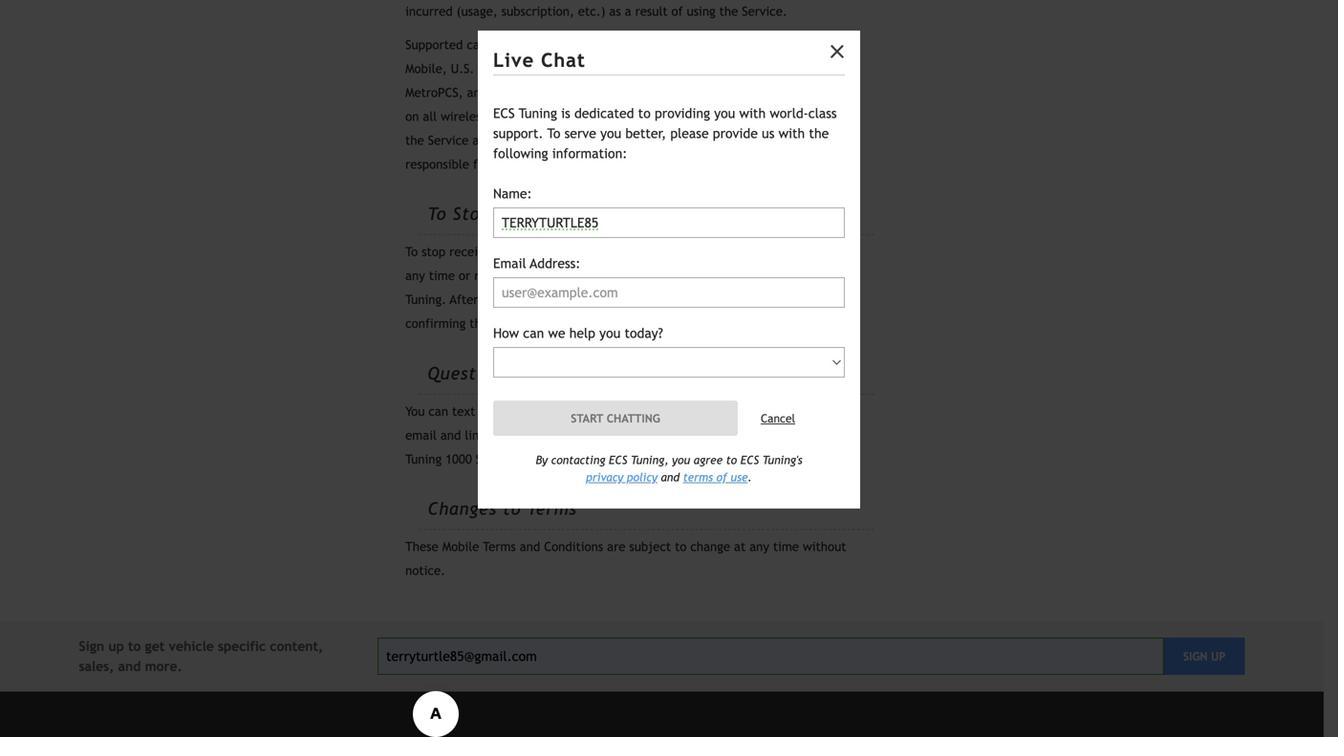 Task type: locate. For each thing, give the bounding box(es) containing it.
from up message
[[806, 268, 832, 283]]

service up address:
[[534, 204, 596, 224]]

1 vertical spatial not
[[833, 133, 851, 148]]

carrier
[[792, 109, 830, 124]]

not
[[769, 85, 787, 100], [833, 133, 851, 148]]

tuning inside ecs tuning is dedicated to providing you with world-class support. to serve you better, please provide us with the following information:
[[519, 106, 557, 121]]

stop up texting
[[507, 268, 535, 283]]

1 vertical spatial service
[[428, 133, 469, 148]]

2 horizontal spatial from
[[834, 109, 861, 124]]

0 horizontal spatial of
[[578, 268, 589, 283]]

oh.
[[605, 452, 627, 466]]

of left use
[[717, 470, 727, 484]]

1 horizontal spatial can
[[523, 326, 544, 341]]

to inside sign up to get vehicle specific content, sales, and more.
[[128, 639, 141, 654]]

1 vertical spatial help
[[532, 404, 556, 419]]

any up name:
[[493, 157, 513, 172]]

to left 26979
[[801, 244, 813, 259]]

live
[[493, 49, 535, 71]]

tuning up serve
[[566, 109, 602, 124]]

2 vertical spatial to
[[406, 244, 418, 259]]

provide up errors
[[713, 126, 758, 141]]

to up use
[[726, 453, 737, 467]]

0 horizontal spatial terms
[[483, 539, 516, 554]]

to left "get"
[[128, 639, 141, 654]]

sign for sign up to get vehicle specific content, sales, and more.
[[79, 639, 104, 654]]

1 vertical spatial us
[[782, 428, 794, 443]]

0 horizontal spatial without
[[541, 133, 585, 148]]

any right change
[[750, 539, 770, 554]]

1 horizontal spatial of
[[641, 157, 652, 172]]

0 horizontal spatial us
[[762, 126, 775, 141]]

1 vertical spatial will
[[712, 404, 733, 419]]

with left the an at the bottom of the page
[[806, 404, 831, 419]]

carriers
[[467, 37, 510, 52], [763, 133, 807, 148]]

0 horizontal spatial for
[[473, 157, 490, 172]]

and left conditions
[[520, 539, 540, 554]]

1 vertical spatial the
[[497, 204, 528, 224]]

text down to stop the service
[[505, 244, 528, 259]]

service down the cellcom,
[[697, 85, 738, 100]]

carriers up cellular,
[[467, 37, 510, 52]]

provide up the contact
[[736, 404, 779, 419]]

help up customer
[[532, 404, 556, 419]]

us inside ecs tuning is dedicated to providing you with world-class support. to serve you better, please provide us with the following information:
[[762, 126, 775, 141]]

tuning inside you can text help for help at any time to 26979. this will provide you with an email and link                   to our customer service page. you can also contact us at ecs tuning 1000 seville rd wadsworth, oh.
[[406, 452, 442, 466]]

to left 'our' on the left
[[489, 428, 501, 443]]

notice.
[[589, 133, 629, 148], [406, 563, 446, 578]]

can up email
[[429, 404, 449, 419]]

ecs right the contact
[[813, 428, 833, 443]]

0 vertical spatial terms
[[527, 499, 577, 519]]

provide inside you can text help for help at any time to 26979. this will provide you with an email and link                   to our customer service page. you can also contact us at ecs tuning 1000 seville rd wadsworth, oh.
[[736, 404, 779, 419]]

at
[[536, 37, 549, 52]]

class
[[809, 106, 837, 121]]

1 horizontal spatial for
[[511, 404, 528, 419]]

1 horizontal spatial are
[[607, 539, 626, 554]]

of inside supported carriers are at & t, t-mobile, verizon wireless, sprint, boost, virgin mobile,                   u.s. cellular, cricket, alltel, cincinnati bell, cellcom, c-spire, ntelos, metropcs, and other                   smaller regional carriers. the service may not be available on all wireless carriers. ecs tuning                   may add or remove any wireless carrier from the service at any time without notice. ecs tuning and                   mobile carriers are not responsible for any undue delays, failure of delivery, or errors in messages.
[[641, 157, 652, 172]]

you inside by contacting ecs tuning, you agree to ecs tuning's privacy policy and terms of use .
[[672, 453, 691, 467]]

0 horizontal spatial up
[[108, 639, 124, 654]]

0 horizontal spatial will
[[639, 292, 659, 307]]

and left link
[[441, 428, 461, 443]]

any up tuning.
[[406, 268, 425, 283]]

are left the at
[[514, 37, 532, 52]]

1 vertical spatial can
[[429, 404, 449, 419]]

0 horizontal spatial not
[[769, 85, 787, 100]]

the down the on
[[406, 133, 424, 148]]

time down "stop"
[[429, 268, 455, 283]]

to up better,
[[638, 106, 651, 121]]

1 horizontal spatial mobile,
[[589, 37, 631, 52]]

0 vertical spatial service
[[697, 85, 738, 100]]

how can we help you today?
[[493, 326, 663, 341]]

1 horizontal spatial messages
[[643, 268, 695, 283]]

from
[[834, 109, 861, 124], [588, 244, 615, 259], [806, 268, 832, 283]]

0 vertical spatial help
[[570, 326, 596, 341]]

up inside button
[[1212, 650, 1226, 663]]

has
[[572, 316, 591, 331]]

0 vertical spatial notice.
[[589, 133, 629, 148]]

you left the an at the bottom of the page
[[783, 404, 803, 419]]

policy
[[627, 470, 658, 484]]

Your Name text field
[[493, 207, 845, 238]]

how
[[493, 326, 519, 341]]

are inside these mobile terms and conditions are subject to change at any time without notice.
[[607, 539, 626, 554]]

2 horizontal spatial are
[[810, 133, 829, 148]]

the up the have
[[715, 244, 733, 259]]

to left serve
[[548, 126, 561, 141]]

at
[[473, 133, 484, 148], [560, 404, 572, 419], [797, 428, 809, 443], [734, 539, 746, 554]]

up inside sign up to get vehicle specific content, sales, and more.
[[108, 639, 124, 654]]

0 horizontal spatial help
[[532, 404, 556, 419]]

0 horizontal spatial may
[[606, 109, 629, 124]]

messages.
[[775, 157, 832, 172]]

1 horizontal spatial without
[[803, 539, 847, 554]]

support.
[[493, 126, 544, 141]]

ecs up privacy policy link
[[609, 453, 628, 467]]

1 horizontal spatial sign
[[1184, 650, 1208, 663]]

you up been
[[615, 292, 635, 307]]

contact
[[735, 428, 778, 443]]

can inside live chat document
[[523, 326, 544, 341]]

0 horizontal spatial mobile,
[[406, 61, 447, 76]]

0 horizontal spatial are
[[514, 37, 532, 52]]

&
[[553, 37, 562, 52]]

all
[[423, 109, 437, 124]]

ecs down other
[[493, 106, 515, 121]]

0 vertical spatial stop
[[769, 244, 797, 259]]

2 horizontal spatial to
[[548, 126, 561, 141]]

notice. inside these mobile terms and conditions are subject to change at any time without notice.
[[406, 563, 446, 578]]

1 horizontal spatial us
[[782, 428, 794, 443]]

the down 'carrier' at top
[[809, 126, 829, 141]]

cricket,
[[529, 61, 574, 76]]

1 horizontal spatial with
[[779, 126, 805, 141]]

or left errors
[[708, 157, 720, 172]]

are
[[514, 37, 532, 52], [810, 133, 829, 148], [607, 539, 626, 554]]

mobile, up alltel,
[[589, 37, 631, 52]]

messages up receive
[[643, 268, 695, 283]]

to inside ecs tuning is dedicated to providing you with world-class support. to serve you better, please provide us with the following information:
[[548, 126, 561, 141]]

or right add
[[658, 109, 669, 124]]

you
[[715, 106, 736, 121], [601, 126, 622, 141], [699, 268, 719, 283], [615, 292, 635, 307], [600, 326, 621, 341], [783, 404, 803, 419], [672, 453, 691, 467]]

from down available
[[834, 109, 861, 124]]

without inside these mobile terms and conditions are subject to change at any time without notice.
[[803, 539, 847, 554]]

0 vertical spatial without
[[541, 133, 585, 148]]

of inside by contacting ecs tuning, you agree to ecs tuning's privacy policy and terms of use .
[[717, 470, 727, 484]]

to inside to stop receiving text messages from ecs tuning, text the word stop to 26979 any time or reply stop                   to any of the text messages you have received from ecs tuning. after texting stop to 26979,                   you will receive one additional message confirming that your request has been processed.
[[406, 244, 418, 259]]

1 horizontal spatial will
[[712, 404, 733, 419]]

0 horizontal spatial messages
[[532, 244, 584, 259]]

content,
[[270, 639, 323, 654]]

26979.
[[644, 404, 682, 419]]

stop
[[453, 204, 491, 224]]

you up mobile
[[715, 106, 736, 121]]

carriers. up support.
[[490, 109, 538, 124]]

provide
[[713, 126, 758, 141], [736, 404, 779, 419]]

or up after
[[459, 268, 471, 283]]

sign inside sign up to get vehicle specific content, sales, and more.
[[79, 639, 104, 654]]

by contacting ecs tuning, you agree to ecs tuning's privacy policy and terms of use .
[[536, 453, 803, 484]]

2 vertical spatial can
[[685, 428, 705, 443]]

1 horizontal spatial terms
[[527, 499, 577, 519]]

sign up button
[[1164, 638, 1245, 675]]

please
[[671, 126, 709, 141]]

sign for sign up
[[1184, 650, 1208, 663]]

any up service
[[575, 404, 595, 419]]

0 vertical spatial of
[[641, 157, 652, 172]]

0 vertical spatial may
[[741, 85, 765, 100]]

tuning, up policy
[[631, 453, 669, 467]]

and left terms
[[661, 470, 680, 484]]

you right has at the top left of the page
[[600, 326, 621, 341]]

for inside you can text help for help at any time to 26979. this will provide you with an email and link                   to our customer service page. you can also contact us at ecs tuning 1000 seville rd wadsworth, oh.
[[511, 404, 528, 419]]

to for the
[[428, 204, 447, 224]]

tuning down smaller
[[519, 106, 557, 121]]

time inside to stop receiving text messages from ecs tuning, text the word stop to 26979 any time or reply stop                   to any of the text messages you have received from ecs tuning. after texting stop to 26979,                   you will receive one additional message confirming that your request has been processed.
[[429, 268, 455, 283]]

can left we
[[523, 326, 544, 341]]

ecs down add
[[633, 133, 653, 148]]

or
[[658, 109, 669, 124], [708, 157, 720, 172], [459, 268, 471, 283]]

0 vertical spatial the
[[672, 85, 693, 100]]

cellcom,
[[707, 61, 757, 76]]

verizon
[[635, 37, 676, 52]]

changes to terms
[[428, 499, 577, 519]]

to right email
[[539, 268, 551, 283]]

text inside you can text help for help at any time to 26979. this will provide you with an email and link                   to our customer service page. you can also contact us at ecs tuning 1000 seville rd wadsworth, oh.
[[452, 404, 476, 419]]

cellular,
[[478, 61, 525, 76]]

stop up received
[[769, 244, 797, 259]]

1 vertical spatial tuning,
[[631, 453, 669, 467]]

notice. up failure
[[589, 133, 629, 148]]

terms inside these mobile terms and conditions are subject to change at any time without notice.
[[483, 539, 516, 554]]

us down world-
[[762, 126, 775, 141]]

not left be
[[769, 85, 787, 100]]

address:
[[530, 256, 581, 271]]

of right failure
[[641, 157, 652, 172]]

0 vertical spatial carriers
[[467, 37, 510, 52]]

0 vertical spatial can
[[523, 326, 544, 341]]

can
[[523, 326, 544, 341], [429, 404, 449, 419], [685, 428, 705, 443]]

1 horizontal spatial carriers
[[763, 133, 807, 148]]

text
[[505, 244, 528, 259], [688, 244, 711, 259], [616, 268, 639, 283], [452, 404, 476, 419]]

text up link
[[452, 404, 476, 419]]

at inside these mobile terms and conditions are subject to change at any time without notice.
[[734, 539, 746, 554]]

not down 'class'
[[833, 133, 851, 148]]

1 vertical spatial or
[[708, 157, 720, 172]]

to inside these mobile terms and conditions are subject to change at any time without notice.
[[675, 539, 687, 554]]

t-
[[579, 37, 589, 52]]

service
[[697, 85, 738, 100], [428, 133, 469, 148], [534, 204, 596, 224]]

these
[[406, 539, 439, 554]]

will inside to stop receiving text messages from ecs tuning, text the word stop to 26979 any time or reply stop                   to any of the text messages you have received from ecs tuning. after texting stop to 26979,                   you will receive one additional message confirming that your request has been processed.
[[639, 292, 659, 307]]

wireless up mobile
[[743, 109, 788, 124]]

mobile, down supported
[[406, 61, 447, 76]]

smaller
[[526, 85, 567, 100]]

1 horizontal spatial to
[[428, 204, 447, 224]]

service
[[583, 428, 623, 443]]

email
[[493, 256, 526, 271]]

any inside these mobile terms and conditions are subject to change at any time without notice.
[[750, 539, 770, 554]]

time up service
[[599, 404, 625, 419]]

stop
[[769, 244, 797, 259], [507, 268, 535, 283], [526, 292, 554, 307]]

help right we
[[570, 326, 596, 341]]

also
[[709, 428, 731, 443]]

0 vertical spatial tuning,
[[643, 244, 684, 259]]

this
[[686, 404, 708, 419]]

0 vertical spatial will
[[639, 292, 659, 307]]

0 horizontal spatial can
[[429, 404, 449, 419]]

1 horizontal spatial the
[[672, 85, 693, 100]]

tuning,
[[643, 244, 684, 259], [631, 453, 669, 467]]

and inside by contacting ecs tuning, you agree to ecs tuning's privacy policy and terms of use .
[[661, 470, 680, 484]]

mobile
[[721, 133, 760, 148]]

2 horizontal spatial with
[[806, 404, 831, 419]]

to
[[548, 126, 561, 141], [428, 204, 447, 224], [406, 244, 418, 259]]

to inside by contacting ecs tuning, you agree to ecs tuning's privacy policy and terms of use .
[[726, 453, 737, 467]]

0 horizontal spatial carriers
[[467, 37, 510, 52]]

help inside you can text help for help at any time to 26979. this will provide you with an email and link                   to our customer service page. you can also contact us at ecs tuning 1000 seville rd wadsworth, oh.
[[532, 404, 556, 419]]

to left 26979,
[[558, 292, 570, 307]]

tuning, inside by contacting ecs tuning, you agree to ecs tuning's privacy policy and terms of use .
[[631, 453, 669, 467]]

may down c-
[[741, 85, 765, 100]]

u.s.
[[451, 61, 474, 76]]

1 vertical spatial of
[[578, 268, 589, 283]]

at right change
[[734, 539, 746, 554]]

time inside you can text help for help at any time to 26979. this will provide you with an email and link                   to our customer service page. you can also contact us at ecs tuning 1000 seville rd wadsworth, oh.
[[599, 404, 625, 419]]

carriers.
[[621, 85, 668, 100], [490, 109, 538, 124]]

any
[[719, 109, 739, 124], [488, 133, 508, 148], [493, 157, 513, 172], [406, 268, 425, 283], [554, 268, 574, 283], [575, 404, 595, 419], [750, 539, 770, 554]]

2 vertical spatial with
[[806, 404, 831, 419]]

Email email field
[[378, 638, 1164, 675]]

delays,
[[555, 157, 596, 172]]

will up also
[[712, 404, 733, 419]]

1 vertical spatial for
[[511, 404, 528, 419]]

processed.
[[626, 316, 687, 331]]

0 vertical spatial with
[[740, 106, 766, 121]]

1 vertical spatial with
[[779, 126, 805, 141]]

received
[[753, 268, 802, 283]]

terms down changes to terms at the bottom left of page
[[483, 539, 516, 554]]

2 horizontal spatial service
[[697, 85, 738, 100]]

can down this
[[685, 428, 705, 443]]

26979
[[817, 244, 850, 259]]

tuning, inside to stop receiving text messages from ecs tuning, text the word stop to 26979 any time or reply stop                   to any of the text messages you have received from ecs tuning. after texting stop to 26979,                   you will receive one additional message confirming that your request has been processed.
[[643, 244, 684, 259]]

sign inside button
[[1184, 650, 1208, 663]]

up
[[108, 639, 124, 654], [1212, 650, 1226, 663]]

1 horizontal spatial help
[[570, 326, 596, 341]]

ecs down your name text box
[[619, 244, 639, 259]]

terms up conditions
[[527, 499, 577, 519]]

provide inside ecs tuning is dedicated to providing you with world-class support. to serve you better, please provide us with the following information:
[[713, 126, 758, 141]]

1 vertical spatial terms
[[483, 539, 516, 554]]

email address:
[[493, 256, 581, 271]]

0 horizontal spatial carriers.
[[490, 109, 538, 124]]

1 vertical spatial are
[[810, 133, 829, 148]]

from right address:
[[588, 244, 615, 259]]

are down 'carrier' at top
[[810, 133, 829, 148]]

to left change
[[675, 539, 687, 554]]

2 horizontal spatial of
[[717, 470, 727, 484]]

1 vertical spatial provide
[[736, 404, 779, 419]]

1000
[[446, 452, 472, 466]]

0 horizontal spatial sign
[[79, 639, 104, 654]]

0 horizontal spatial wireless
[[441, 109, 487, 124]]

these mobile terms and conditions are subject to change at any time without notice.
[[406, 539, 847, 578]]

the down name:
[[497, 204, 528, 224]]

0 vertical spatial messages
[[532, 244, 584, 259]]

start chatting button
[[493, 401, 738, 436]]

are left subject
[[607, 539, 626, 554]]

1 horizontal spatial not
[[833, 133, 851, 148]]

seville
[[476, 452, 513, 466]]

will
[[639, 292, 659, 307], [712, 404, 733, 419]]

time inside supported carriers are at & t, t-mobile, verizon wireless, sprint, boost, virgin mobile,                   u.s. cellular, cricket, alltel, cincinnati bell, cellcom, c-spire, ntelos, metropcs, and other                   smaller regional carriers. the service may not be available on all wireless carriers. ecs tuning                   may add or remove any wireless carrier from the service at any time without notice. ecs tuning and                   mobile carriers are not responsible for any undue delays, failure of delivery, or errors in messages.
[[512, 133, 538, 148]]

you up email
[[406, 404, 425, 419]]

0 vertical spatial for
[[473, 157, 490, 172]]

for up 'our' on the left
[[511, 404, 528, 419]]

1 vertical spatial without
[[803, 539, 847, 554]]

1 vertical spatial may
[[606, 109, 629, 124]]

1 vertical spatial carriers.
[[490, 109, 538, 124]]

tuning up delivery,
[[657, 133, 693, 148]]

you up terms
[[672, 453, 691, 467]]

rd
[[517, 452, 531, 466]]

help inside live chat document
[[570, 326, 596, 341]]

will up processed.
[[639, 292, 659, 307]]

1 horizontal spatial wireless
[[743, 109, 788, 124]]

ecs inside you can text help for help at any time to 26979. this will provide you with an email and link                   to our customer service page. you can also contact us at ecs tuning 1000 seville rd wadsworth, oh.
[[813, 428, 833, 443]]

1 horizontal spatial up
[[1212, 650, 1226, 663]]

with inside you can text help for help at any time to 26979. this will provide you with an email and link                   to our customer service page. you can also contact us at ecs tuning 1000 seville rd wadsworth, oh.
[[806, 404, 831, 419]]

be
[[791, 85, 805, 100]]

or inside to stop receiving text messages from ecs tuning, text the word stop to 26979 any time or reply stop                   to any of the text messages you have received from ecs tuning. after texting stop to 26979,                   you will receive one additional message confirming that your request has been processed.
[[459, 268, 471, 283]]

1 vertical spatial notice.
[[406, 563, 446, 578]]

virgin
[[817, 37, 849, 52]]

sign up
[[1184, 650, 1226, 663]]

of up 26979,
[[578, 268, 589, 283]]

ntelos,
[[810, 61, 850, 76]]

0 vertical spatial carriers.
[[621, 85, 668, 100]]

at left support.
[[473, 133, 484, 148]]

1 horizontal spatial or
[[658, 109, 669, 124]]

from inside supported carriers are at & t, t-mobile, verizon wireless, sprint, boost, virgin mobile,                   u.s. cellular, cricket, alltel, cincinnati bell, cellcom, c-spire, ntelos, metropcs, and other                   smaller regional carriers. the service may not be available on all wireless carriers. ecs tuning                   may add or remove any wireless carrier from the service at any time without notice. ecs tuning and                   mobile carriers are not responsible for any undue delays, failure of delivery, or errors in messages.
[[834, 109, 861, 124]]

2 vertical spatial are
[[607, 539, 626, 554]]

may left add
[[606, 109, 629, 124]]

time right change
[[773, 539, 799, 554]]

word
[[737, 244, 765, 259]]

c-
[[761, 61, 773, 76]]

time up the undue
[[512, 133, 538, 148]]

to left stop
[[428, 204, 447, 224]]

you down 26979. at bottom
[[662, 428, 682, 443]]

1 horizontal spatial notice.
[[589, 133, 629, 148]]

have
[[723, 268, 749, 283]]

cancel link
[[761, 410, 796, 427]]

and inside these mobile terms and conditions are subject to change at any time without notice.
[[520, 539, 540, 554]]

t,
[[565, 37, 575, 52]]

other
[[492, 85, 522, 100]]

0 horizontal spatial or
[[459, 268, 471, 283]]

undue
[[517, 157, 552, 172]]



Task type: describe. For each thing, give the bounding box(es) containing it.
texting
[[482, 292, 522, 307]]

after
[[450, 292, 479, 307]]

providing
[[655, 106, 710, 121]]

sign up to get vehicle specific content, sales, and more.
[[79, 639, 323, 674]]

at up customer
[[560, 404, 572, 419]]

tuning's
[[763, 453, 803, 467]]

confirming
[[406, 316, 466, 331]]

terms
[[683, 470, 713, 484]]

for inside supported carriers are at & t, t-mobile, verizon wireless, sprint, boost, virgin mobile,                   u.s. cellular, cricket, alltel, cincinnati bell, cellcom, c-spire, ntelos, metropcs, and other                   smaller regional carriers. the service may not be available on all wireless carriers. ecs tuning                   may add or remove any wireless carrier from the service at any time without notice. ecs tuning and                   mobile carriers are not responsible for any undue delays, failure of delivery, or errors in messages.
[[473, 157, 490, 172]]

2 horizontal spatial can
[[685, 428, 705, 443]]

is
[[561, 106, 571, 121]]

receive
[[663, 292, 705, 307]]

you down dedicated
[[601, 126, 622, 141]]

start
[[571, 412, 604, 425]]

without inside supported carriers are at & t, t-mobile, verizon wireless, sprint, boost, virgin mobile,                   u.s. cellular, cricket, alltel, cincinnati bell, cellcom, c-spire, ntelos, metropcs, and other                   smaller regional carriers. the service may not be available on all wireless carriers. ecs tuning                   may add or remove any wireless carrier from the service at any time without notice. ecs tuning and                   mobile carriers are not responsible for any undue delays, failure of delivery, or errors in messages.
[[541, 133, 585, 148]]

the inside ecs tuning is dedicated to providing you with world-class support. to serve you better, please provide us with the following information:
[[809, 126, 829, 141]]

0 vertical spatial are
[[514, 37, 532, 52]]

chat
[[541, 49, 586, 71]]

serve
[[565, 126, 597, 141]]

subject
[[630, 539, 671, 554]]

1 vertical spatial stop
[[507, 268, 535, 283]]

0 horizontal spatial with
[[740, 106, 766, 121]]

us inside you can text help for help at any time to 26979. this will provide you with an email and link                   to our customer service page. you can also contact us at ecs tuning 1000 seville rd wadsworth, oh.
[[782, 428, 794, 443]]

to for receiving
[[406, 244, 418, 259]]

the inside supported carriers are at & t, t-mobile, verizon wireless, sprint, boost, virgin mobile,                   u.s. cellular, cricket, alltel, cincinnati bell, cellcom, c-spire, ntelos, metropcs, and other                   smaller regional carriers. the service may not be available on all wireless carriers. ecs tuning                   may add or remove any wireless carrier from the service at any time without notice. ecs tuning and                   mobile carriers are not responsible for any undue delays, failure of delivery, or errors in messages.
[[672, 85, 693, 100]]

the up 26979,
[[593, 268, 612, 283]]

you can text help for help at any time to 26979. this will provide you with an email and link                   to our customer service page. you can also contact us at ecs tuning 1000 seville rd wadsworth, oh.
[[406, 404, 849, 466]]

0 horizontal spatial from
[[588, 244, 615, 259]]

available
[[809, 85, 860, 100]]

use
[[731, 470, 748, 484]]

cincinnati
[[616, 61, 673, 76]]

metropcs,
[[406, 85, 463, 100]]

2 vertical spatial service
[[534, 204, 596, 224]]

privacy policy link
[[586, 470, 658, 484]]

information:
[[552, 146, 628, 161]]

on
[[406, 109, 419, 124]]

questions
[[428, 363, 511, 383]]

2 horizontal spatial or
[[708, 157, 720, 172]]

to up page.
[[629, 404, 640, 419]]

2 vertical spatial stop
[[526, 292, 554, 307]]

1 wireless from the left
[[441, 109, 487, 124]]

we
[[548, 326, 566, 341]]

you inside you can text help for help at any time to 26979. this will provide you with an email and link                   to our customer service page. you can also contact us at ecs tuning 1000 seville rd wadsworth, oh.
[[783, 404, 803, 419]]

terms of use link
[[683, 470, 748, 484]]

supported carriers are at & t, t-mobile, verizon wireless, sprint, boost, virgin mobile,                   u.s. cellular, cricket, alltel, cincinnati bell, cellcom, c-spire, ntelos, metropcs, and other                   smaller regional carriers. the service may not be available on all wireless carriers. ecs tuning                   may add or remove any wireless carrier from the service at any time without notice. ecs tuning and                   mobile carriers are not responsible for any undue delays, failure of delivery, or errors in messages.
[[406, 37, 861, 172]]

any up 26979,
[[554, 268, 574, 283]]

1 vertical spatial you
[[662, 428, 682, 443]]

ecs inside ecs tuning is dedicated to providing you with world-class support. to serve you better, please provide us with the following information:
[[493, 106, 515, 121]]

bell,
[[677, 61, 703, 76]]

supported
[[406, 37, 463, 52]]

the inside supported carriers are at & t, t-mobile, verizon wireless, sprint, boost, virgin mobile,                   u.s. cellular, cricket, alltel, cincinnati bell, cellcom, c-spire, ntelos, metropcs, and other                   smaller regional carriers. the service may not be available on all wireless carriers. ecs tuning                   may add or remove any wireless carrier from the service at any time without notice. ecs tuning and                   mobile carriers are not responsible for any undue delays, failure of delivery, or errors in messages.
[[406, 133, 424, 148]]

live chat dialog
[[0, 0, 1339, 737]]

any up mobile
[[719, 109, 739, 124]]

better,
[[626, 126, 667, 141]]

wireless,
[[680, 37, 732, 52]]

spire,
[[773, 61, 806, 76]]

additional
[[733, 292, 790, 307]]

page.
[[627, 428, 659, 443]]

agree
[[694, 453, 723, 467]]

terms for to
[[527, 499, 577, 519]]

delivery,
[[656, 157, 704, 172]]

0 horizontal spatial you
[[406, 404, 425, 419]]

.
[[748, 470, 752, 484]]

text up been
[[616, 268, 639, 283]]

reply
[[474, 268, 503, 283]]

customer
[[527, 428, 580, 443]]

remove
[[673, 109, 715, 124]]

live chat
[[493, 49, 586, 71]]

can for how
[[523, 326, 544, 341]]

by
[[536, 453, 548, 467]]

to inside ecs tuning is dedicated to providing you with world-class support. to serve you better, please provide us with the following information:
[[638, 106, 651, 121]]

any down other
[[488, 133, 508, 148]]

failure
[[599, 157, 637, 172]]

changes
[[428, 499, 497, 519]]

2 wireless from the left
[[743, 109, 788, 124]]

one
[[708, 292, 729, 307]]

0 vertical spatial not
[[769, 85, 787, 100]]

cancel
[[761, 412, 796, 425]]

to stop the service
[[428, 204, 596, 224]]

following
[[493, 146, 548, 161]]

and down u.s.
[[467, 85, 488, 100]]

specific
[[218, 639, 266, 654]]

our
[[505, 428, 524, 443]]

of inside to stop receiving text messages from ecs tuning, text the word stop to 26979 any time or reply stop                   to any of the text messages you have received from ecs tuning. after texting stop to 26979,                   you will receive one additional message confirming that your request has been processed.
[[578, 268, 589, 283]]

dedicated
[[575, 106, 634, 121]]

responsible
[[406, 157, 469, 172]]

world-
[[770, 106, 809, 121]]

1 vertical spatial carriers
[[763, 133, 807, 148]]

alltel,
[[578, 61, 612, 76]]

get
[[145, 639, 165, 654]]

0 vertical spatial or
[[658, 109, 669, 124]]

contacting
[[551, 453, 606, 467]]

at up tuning's
[[797, 428, 809, 443]]

user@example.com email field
[[493, 277, 845, 308]]

can for you
[[429, 404, 449, 419]]

you up one
[[699, 268, 719, 283]]

and inside you can text help for help at any time to 26979. this will provide you with an email and link                   to our customer service page. you can also contact us at ecs tuning 1000 seville rd wadsworth, oh.
[[441, 428, 461, 443]]

chatting
[[607, 412, 661, 425]]

time inside these mobile terms and conditions are subject to change at any time without notice.
[[773, 539, 799, 554]]

and inside sign up to get vehicle specific content, sales, and more.
[[118, 659, 141, 674]]

1 vertical spatial mobile,
[[406, 61, 447, 76]]

0 horizontal spatial service
[[428, 133, 469, 148]]

ecs up .
[[741, 453, 759, 467]]

to right changes
[[503, 499, 521, 519]]

link
[[465, 428, 486, 443]]

and down remove
[[697, 133, 717, 148]]

26979,
[[574, 292, 611, 307]]

mobile
[[442, 539, 479, 554]]

live chat document
[[478, 31, 861, 509]]

text down your name text box
[[688, 244, 711, 259]]

any inside you can text help for help at any time to 26979. this will provide you with an email and link                   to our customer service page. you can also contact us at ecs tuning 1000 seville rd wadsworth, oh.
[[575, 404, 595, 419]]

ecs down smaller
[[542, 109, 562, 124]]

notice. inside supported carriers are at & t, t-mobile, verizon wireless, sprint, boost, virgin mobile,                   u.s. cellular, cricket, alltel, cincinnati bell, cellcom, c-spire, ntelos, metropcs, and other                   smaller regional carriers. the service may not be available on all wireless carriers. ecs tuning                   may add or remove any wireless carrier from the service at any time without notice. ecs tuning and                   mobile carriers are not responsible for any undue delays, failure of delivery, or errors in messages.
[[589, 133, 629, 148]]

at inside supported carriers are at & t, t-mobile, verizon wireless, sprint, boost, virgin mobile,                   u.s. cellular, cricket, alltel, cincinnati bell, cellcom, c-spire, ntelos, metropcs, and other                   smaller regional carriers. the service may not be available on all wireless carriers. ecs tuning                   may add or remove any wireless carrier from the service at any time without notice. ecs tuning and                   mobile carriers are not responsible for any undue delays, failure of delivery, or errors in messages.
[[473, 133, 484, 148]]

an
[[835, 404, 849, 419]]

terms for mobile
[[483, 539, 516, 554]]

up for sign up to get vehicle specific content, sales, and more.
[[108, 639, 124, 654]]

up for sign up
[[1212, 650, 1226, 663]]

request
[[526, 316, 568, 331]]

stop
[[422, 244, 446, 259]]

boost,
[[777, 37, 813, 52]]

sales,
[[79, 659, 114, 674]]

privacy
[[586, 470, 624, 484]]

that
[[470, 316, 493, 331]]

email
[[406, 428, 437, 443]]

will inside you can text help for help at any time to 26979. this will provide you with an email and link                   to our customer service page. you can also contact us at ecs tuning 1000 seville rd wadsworth, oh.
[[712, 404, 733, 419]]

ecs tuning is dedicated to providing you with world-class support. to serve you better, please provide us with the following information:
[[493, 106, 837, 161]]

your
[[497, 316, 522, 331]]

to stop receiving text messages from ecs tuning, text the word stop to 26979 any time or reply stop                   to any of the text messages you have received from ecs tuning. after texting stop to 26979,                   you will receive one additional message confirming that your request has been processed.
[[406, 244, 857, 331]]

1 horizontal spatial carriers.
[[621, 85, 668, 100]]

0 horizontal spatial the
[[497, 204, 528, 224]]

ecs down 26979
[[836, 268, 857, 283]]

2 vertical spatial from
[[806, 268, 832, 283]]



Task type: vqa. For each thing, say whether or not it's contained in the screenshot.
the bottom without
yes



